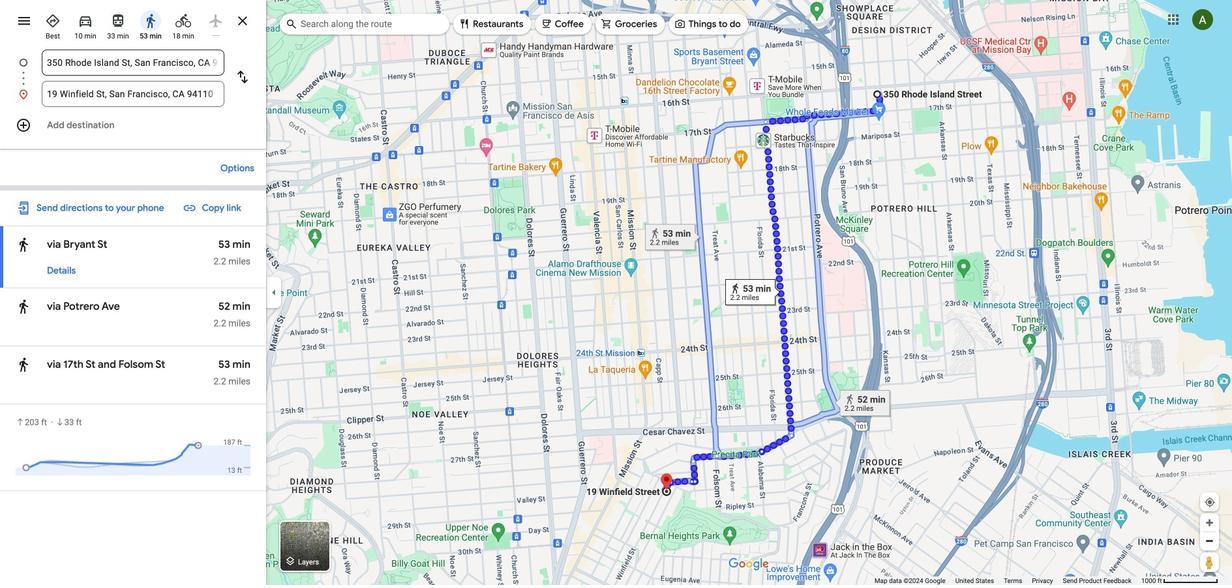 Task type: vqa. For each thing, say whether or not it's contained in the screenshot.
'xkcd: Field Topology' image
no



Task type: describe. For each thing, give the bounding box(es) containing it.
zoom in image
[[1206, 518, 1215, 528]]

none field destination 19 winfield st, san francisco, ca 94110
[[47, 81, 219, 107]]

none radio 'flights'
[[202, 8, 230, 36]]

cycling image
[[176, 13, 191, 29]]

none field starting point 350 rhode island st, san francisco, ca 94103
[[47, 50, 219, 76]]

show street view coverage image
[[1201, 553, 1220, 572]]

none radio 'transit'
[[104, 8, 132, 41]]

google account: augustus odena  
(augustus@adept.ai) image
[[1193, 9, 1214, 30]]

none radio best travel modes
[[39, 8, 67, 41]]

Starting point 350 Rhode Island St, San Francisco, CA 94103 field
[[47, 55, 219, 70]]

walking image
[[16, 357, 31, 373]]

show your location image
[[1205, 497, 1217, 508]]

2 vertical spatial walking image
[[16, 299, 31, 315]]

driving image
[[78, 13, 93, 29]]

list item inside 'list'
[[0, 81, 266, 107]]



Task type: locate. For each thing, give the bounding box(es) containing it.
0 vertical spatial walking image
[[143, 13, 159, 29]]

1 none radio from the left
[[39, 8, 67, 41]]

zoom out image
[[1206, 537, 1215, 546]]

list item
[[0, 50, 288, 91], [0, 81, 266, 107]]

1 none field from the top
[[47, 50, 219, 76]]

none radio left 'flights' radio
[[170, 8, 197, 41]]

none field up destination 19 winfield st, san francisco, ca 94110 field
[[47, 50, 219, 76]]

none radio right driving option
[[104, 8, 132, 41]]

None radio
[[137, 8, 164, 41], [202, 8, 230, 36], [137, 8, 164, 41]]

2 none field from the top
[[47, 81, 219, 107]]

none radio left 'transit' option
[[72, 8, 99, 41]]

1 vertical spatial walking image
[[16, 237, 31, 253]]

google maps element
[[0, 0, 1233, 585]]

none radio driving
[[72, 8, 99, 41]]

flights image
[[208, 13, 224, 29]]

none field down starting point 350 rhode island st, san francisco, ca 94103 field
[[47, 81, 219, 107]]

2 none radio from the left
[[72, 8, 99, 41]]

list
[[0, 50, 288, 107]]

list item down starting point 350 rhode island st, san francisco, ca 94103 field
[[0, 81, 266, 107]]

list item down 'transit' option
[[0, 50, 288, 91]]

best travel modes image
[[45, 13, 61, 29]]

walking image
[[143, 13, 159, 29], [16, 237, 31, 253], [16, 299, 31, 315]]

None field
[[47, 50, 219, 76], [47, 81, 219, 107]]

Destination 19 Winfield St, San Francisco, CA 94110 field
[[47, 86, 219, 102]]

transit image
[[110, 13, 126, 29]]

none radio cycling
[[170, 8, 197, 41]]

list inside google maps 'element'
[[0, 50, 288, 107]]

none radio left driving option
[[39, 8, 67, 41]]

3 none radio from the left
[[104, 8, 132, 41]]

1 vertical spatial none field
[[47, 81, 219, 107]]

2 list item from the top
[[0, 81, 266, 107]]

total ascent of 203 ft. total descent of 33 ft. image
[[16, 438, 251, 478]]

0 vertical spatial none field
[[47, 50, 219, 76]]

collapse side panel image
[[267, 286, 281, 300]]

1 list item from the top
[[0, 50, 288, 91]]

4 none radio from the left
[[170, 8, 197, 41]]

directions main content
[[0, 0, 266, 585]]

None radio
[[39, 8, 67, 41], [72, 8, 99, 41], [104, 8, 132, 41], [170, 8, 197, 41]]



